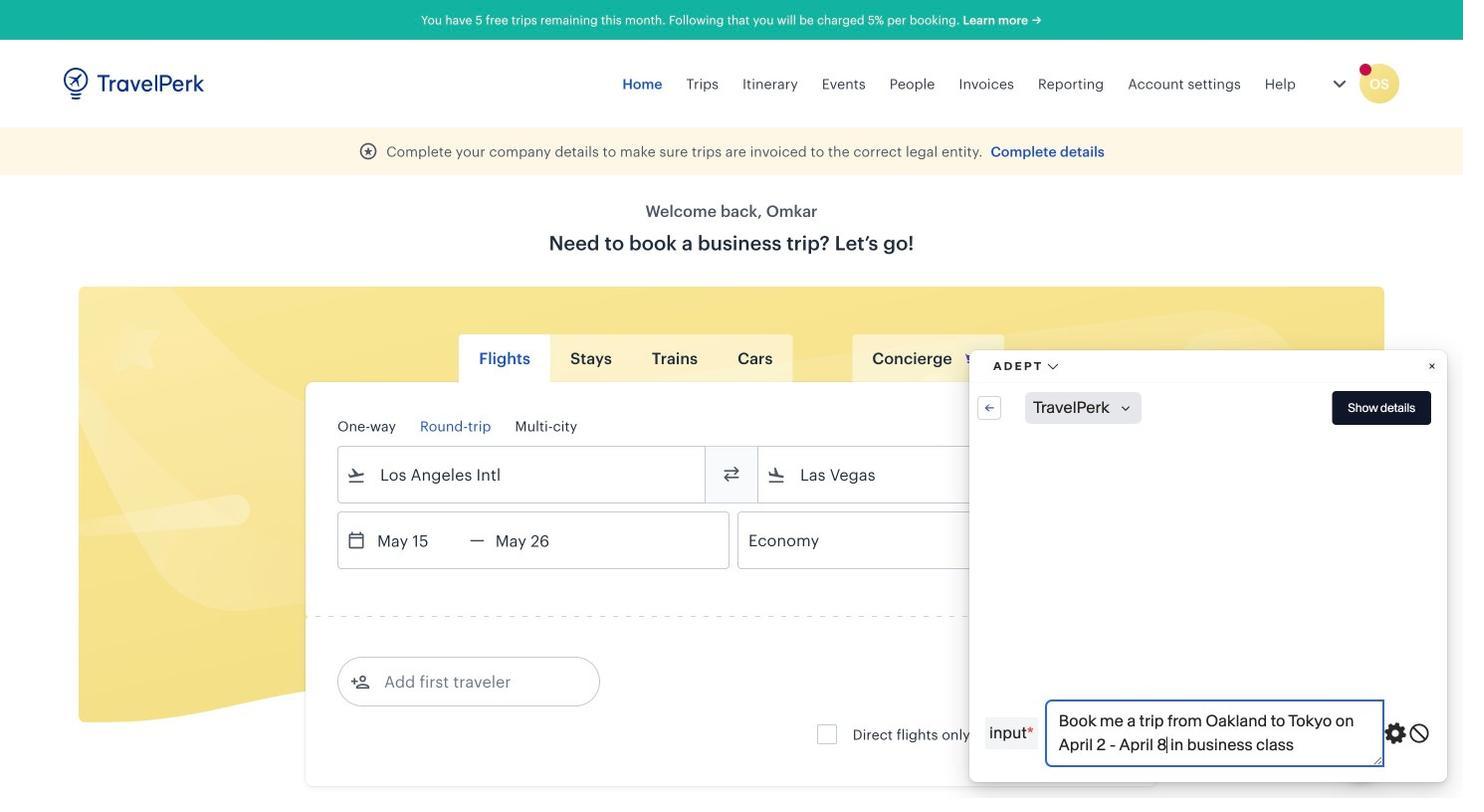 Task type: describe. For each thing, give the bounding box(es) containing it.
Add first traveler search field
[[370, 666, 578, 698]]

Depart text field
[[366, 513, 470, 569]]

From search field
[[366, 459, 679, 491]]



Task type: locate. For each thing, give the bounding box(es) containing it.
To search field
[[787, 459, 1099, 491]]

Return text field
[[485, 513, 588, 569]]



